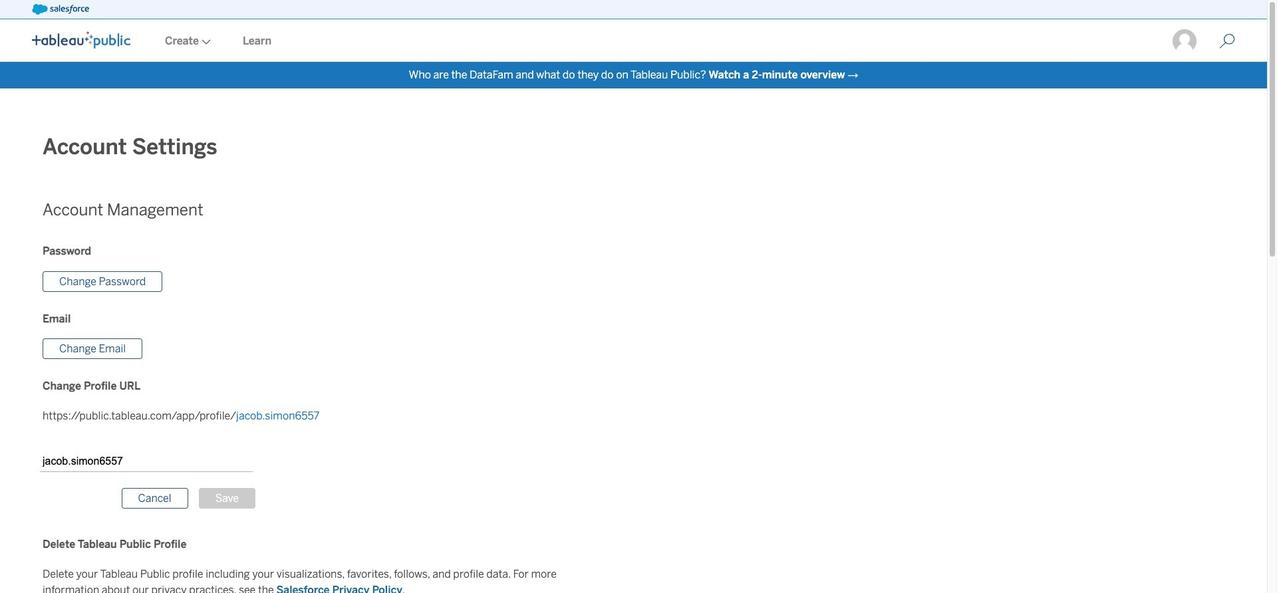 Task type: locate. For each thing, give the bounding box(es) containing it.
create image
[[199, 39, 211, 45]]

salesforce logo image
[[32, 4, 89, 15]]

go to search image
[[1204, 33, 1252, 49]]

jacob.simon6557 image
[[1172, 28, 1198, 55]]



Task type: describe. For each thing, give the bounding box(es) containing it.
logo image
[[32, 31, 130, 49]]

Customize username field
[[40, 451, 253, 472]]



Task type: vqa. For each thing, say whether or not it's contained in the screenshot.
avatar
no



